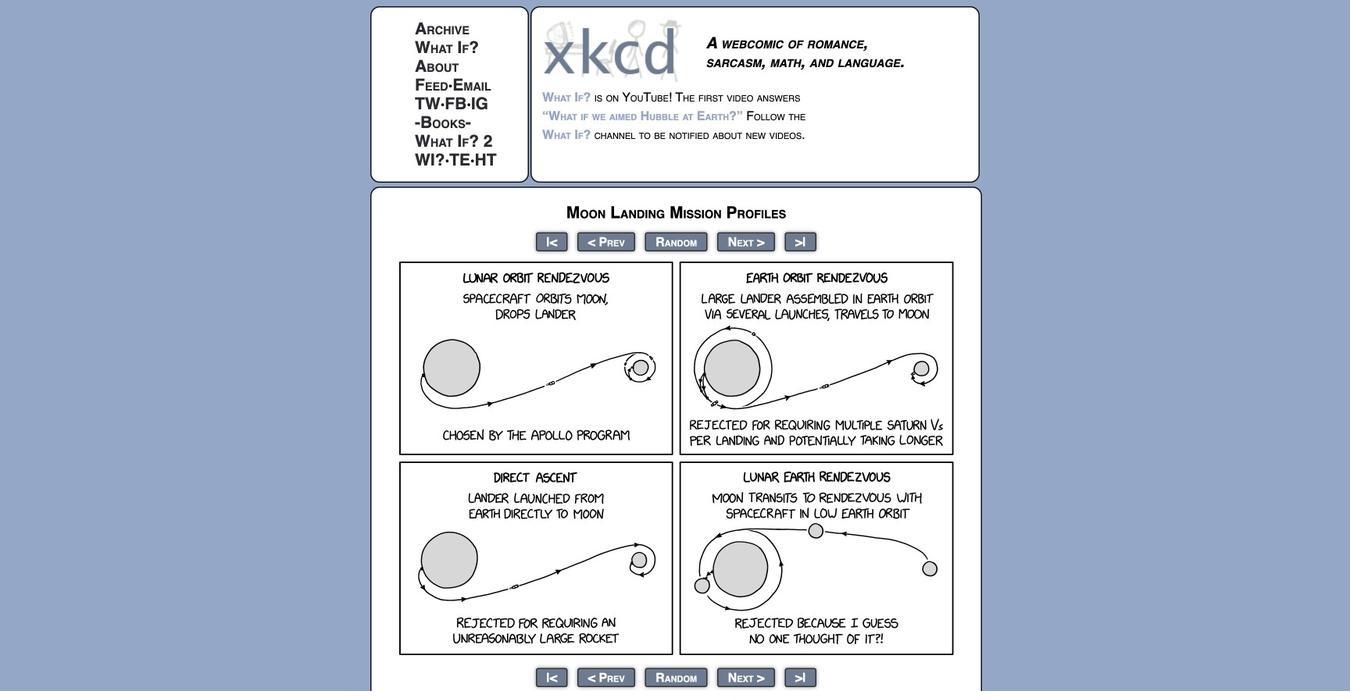 Task type: vqa. For each thing, say whether or not it's contained in the screenshot.
Moon Landing Mission Profiles Image
yes



Task type: locate. For each thing, give the bounding box(es) containing it.
moon landing mission profiles image
[[399, 262, 954, 656]]

xkcd.com logo image
[[542, 18, 687, 83]]



